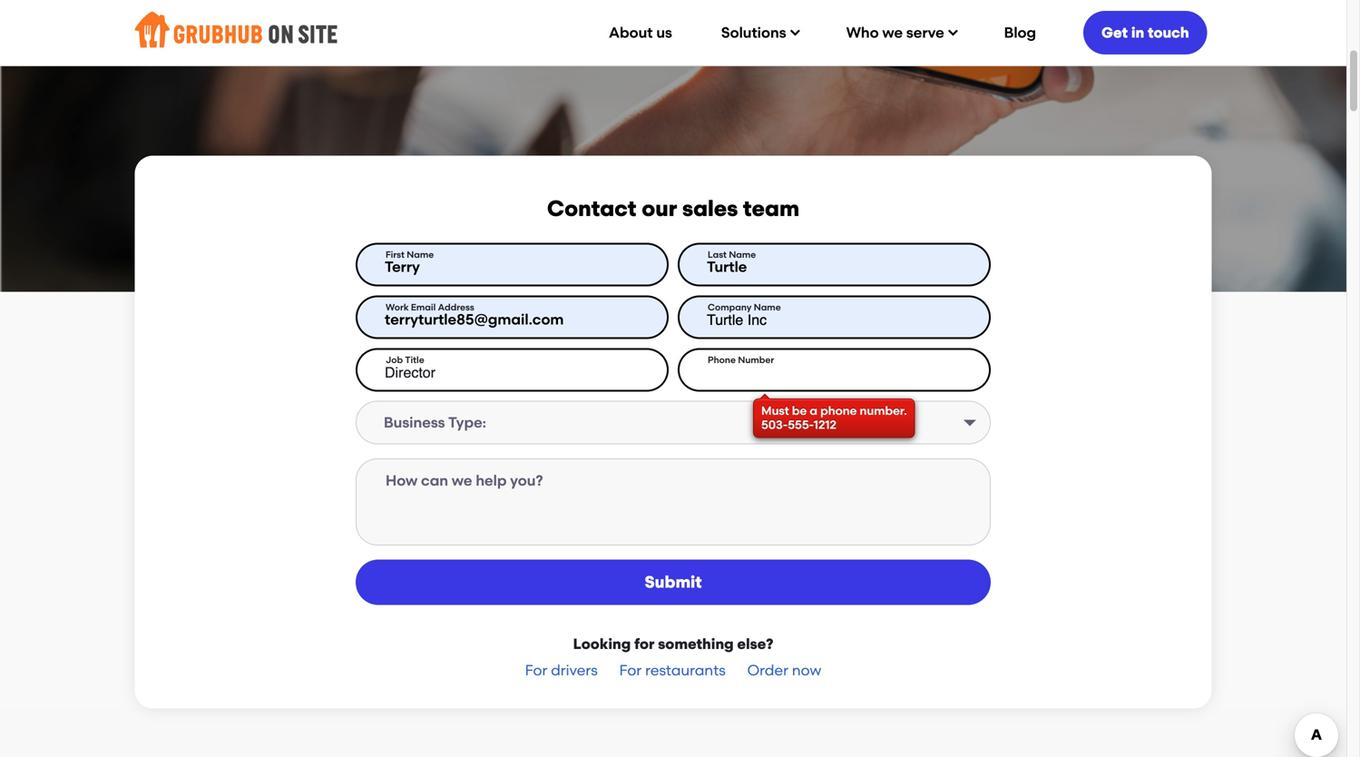 Task type: locate. For each thing, give the bounding box(es) containing it.
Phone Number telephone field
[[678, 348, 991, 392]]

0 horizontal spatial we
[[452, 472, 473, 489]]

for
[[635, 636, 655, 653]]

for left drivers
[[525, 662, 548, 679]]

about us
[[609, 24, 673, 41]]

looking
[[573, 636, 631, 653]]

who we serve link
[[827, 10, 976, 55]]

grubhub onsite logo image
[[135, 7, 337, 52]]

for restaurants link
[[620, 662, 726, 679]]

about us link
[[589, 10, 693, 55]]

how
[[386, 472, 418, 489]]

0 vertical spatial we
[[883, 24, 903, 41]]

order now link
[[748, 662, 822, 679]]

us
[[657, 24, 673, 41]]

Last Name text field
[[678, 243, 991, 286]]

number
[[738, 355, 775, 365]]

serve
[[907, 24, 945, 41]]

for drivers
[[525, 662, 598, 679]]

blog
[[1005, 24, 1037, 41]]

company
[[708, 302, 752, 313]]

for for for drivers
[[525, 662, 548, 679]]

How can we help you? text field
[[356, 458, 991, 546]]

phone
[[708, 355, 736, 365]]

for
[[525, 662, 548, 679], [620, 662, 642, 679]]

blog link
[[985, 10, 1057, 55]]

now
[[792, 662, 822, 679]]

first name
[[386, 249, 434, 260]]

we right can in the left bottom of the page
[[452, 472, 473, 489]]

First Name text field
[[356, 243, 669, 286]]

order now
[[748, 662, 822, 679]]

number.
[[860, 404, 908, 418]]

last name
[[708, 249, 757, 260]]

contact
[[547, 195, 637, 222]]

business type:
[[384, 414, 487, 431]]

for down for
[[620, 662, 642, 679]]

order
[[748, 662, 789, 679]]

2 for from the left
[[620, 662, 642, 679]]

address
[[438, 302, 475, 313]]

Work Email Address email field
[[356, 296, 669, 339]]

can
[[421, 472, 449, 489]]

name right last
[[729, 249, 757, 260]]

our
[[642, 195, 678, 222]]

for drivers link
[[525, 662, 598, 679]]

name right company
[[754, 302, 781, 313]]

phone number
[[708, 355, 775, 365]]

0 horizontal spatial for
[[525, 662, 548, 679]]

name
[[407, 249, 434, 260], [729, 249, 757, 260], [754, 302, 781, 313]]

a
[[810, 404, 818, 418]]

for for for restaurants
[[620, 662, 642, 679]]

1 for from the left
[[525, 662, 548, 679]]

Job Title text field
[[356, 348, 669, 392]]

company name
[[708, 302, 781, 313]]

phone
[[821, 404, 857, 418]]

name right first
[[407, 249, 434, 260]]

sales
[[683, 195, 738, 222]]

we
[[883, 24, 903, 41], [452, 472, 473, 489]]

team
[[744, 195, 800, 222]]

1 horizontal spatial for
[[620, 662, 642, 679]]

1 horizontal spatial we
[[883, 24, 903, 41]]

for restaurants
[[620, 662, 726, 679]]

alert
[[754, 399, 916, 438]]

get in touch
[[1102, 24, 1190, 41]]

we right the who
[[883, 24, 903, 41]]

who
[[847, 24, 879, 41]]

1 vertical spatial we
[[452, 472, 473, 489]]



Task type: vqa. For each thing, say whether or not it's contained in the screenshot.
Other
no



Task type: describe. For each thing, give the bounding box(es) containing it.
work email address
[[386, 302, 475, 313]]

get in touch link
[[1084, 8, 1208, 57]]

name for first name
[[407, 249, 434, 260]]

work
[[386, 302, 409, 313]]

name for last name
[[729, 249, 757, 260]]

about
[[609, 24, 653, 41]]

type:
[[448, 414, 487, 431]]

503-
[[762, 418, 788, 432]]

be
[[793, 404, 807, 418]]

title
[[405, 355, 425, 365]]

job
[[386, 355, 403, 365]]

how can we help you?
[[386, 472, 543, 489]]

restaurants
[[646, 662, 726, 679]]

solutions
[[722, 24, 787, 41]]

business
[[384, 414, 445, 431]]

submit
[[645, 572, 702, 592]]

email
[[411, 302, 436, 313]]

1212
[[814, 418, 837, 432]]

alert containing must be a phone number.
[[754, 399, 916, 438]]

else?
[[738, 636, 774, 653]]

in
[[1132, 24, 1145, 41]]

you?
[[511, 472, 543, 489]]

Company Name text field
[[678, 296, 991, 339]]

solutions link
[[702, 10, 818, 55]]

must
[[762, 404, 790, 418]]

name for company name
[[754, 302, 781, 313]]

first
[[386, 249, 405, 260]]

555-
[[788, 418, 814, 432]]

help
[[476, 472, 507, 489]]

contact our sales team
[[547, 195, 800, 222]]

looking for something else?
[[573, 636, 774, 653]]

must be a phone number. 503-555-1212
[[762, 404, 908, 432]]

get
[[1102, 24, 1129, 41]]

something
[[658, 636, 734, 653]]

submit button
[[356, 560, 991, 605]]

last
[[708, 249, 727, 260]]

who we serve
[[847, 24, 945, 41]]

job title
[[386, 355, 425, 365]]

drivers
[[551, 662, 598, 679]]

touch
[[1149, 24, 1190, 41]]



